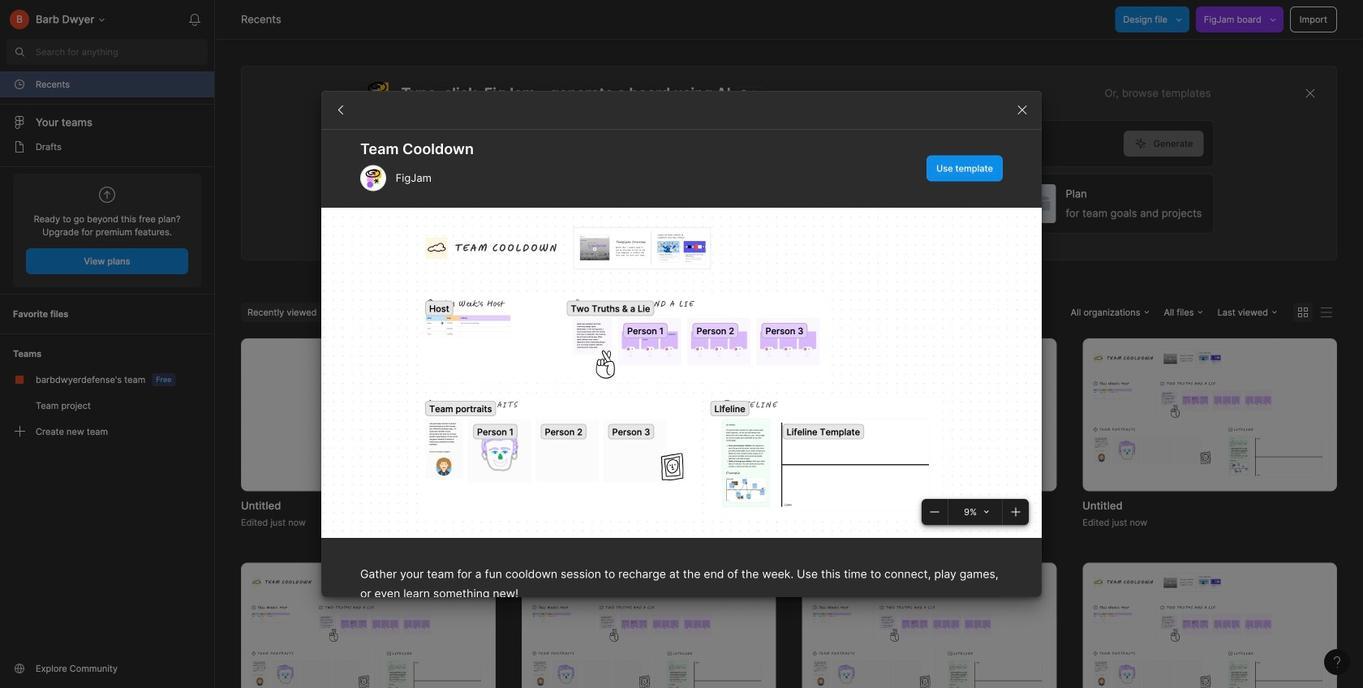 Task type: locate. For each thing, give the bounding box(es) containing it.
Search for anything text field
[[36, 45, 208, 58]]

recent 16 image
[[13, 78, 26, 91]]

select zoom level image
[[985, 510, 990, 515]]

page 16 image
[[13, 140, 26, 153]]

file thumbnail image
[[530, 349, 768, 481], [811, 349, 1049, 481], [1091, 349, 1330, 481], [249, 573, 488, 688], [530, 573, 768, 688], [811, 573, 1049, 688], [1091, 573, 1330, 688]]

dialog
[[321, 91, 1042, 688]]

bell 32 image
[[182, 6, 208, 32]]



Task type: describe. For each thing, give the bounding box(es) containing it.
search 32 image
[[6, 39, 32, 65]]

Ex: A weekly team meeting, starting with an ice breaker field
[[365, 121, 1124, 166]]

community 16 image
[[13, 662, 26, 675]]



Task type: vqa. For each thing, say whether or not it's contained in the screenshot.
Project Retrospective image
no



